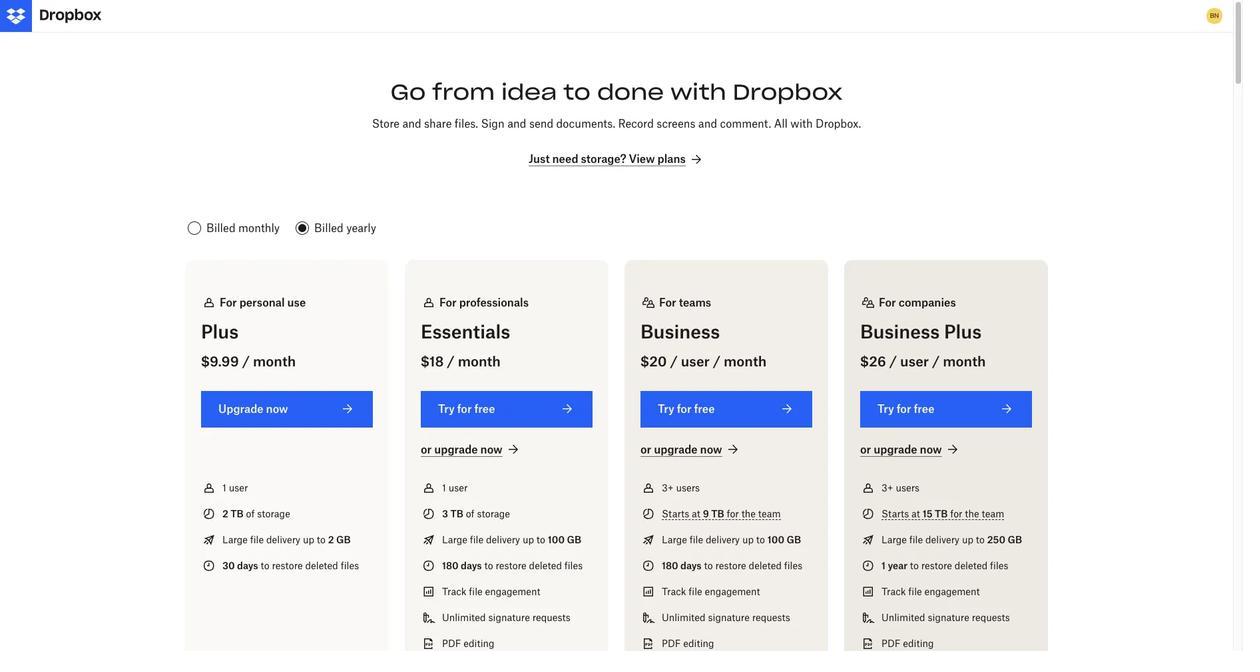 Task type: vqa. For each thing, say whether or not it's contained in the screenshot.
Business to the left
yes



Task type: describe. For each thing, give the bounding box(es) containing it.
2 plus from the left
[[944, 321, 982, 343]]

up for business plus
[[962, 535, 974, 546]]

go from idea to done with dropbox
[[391, 79, 843, 106]]

starts at 9 tb for the team
[[662, 509, 781, 520]]

1 for essentials
[[442, 483, 446, 494]]

upgrade now
[[218, 403, 288, 416]]

pdf editing for business
[[662, 638, 714, 650]]

3+ for business
[[662, 483, 674, 494]]

teams
[[679, 296, 711, 309]]

users for business plus
[[896, 483, 920, 494]]

100 for essentials
[[548, 535, 565, 546]]

documents.
[[556, 117, 615, 131]]

pdf for business
[[662, 638, 681, 650]]

starts at 15 tb for the team
[[882, 509, 1004, 520]]

upgrade for business
[[654, 443, 698, 457]]

requests for essentials
[[532, 612, 570, 624]]

monthly
[[238, 222, 280, 235]]

just need storage? view plans
[[529, 153, 686, 166]]

unlimited signature requests for essentials
[[442, 612, 570, 624]]

3
[[442, 509, 448, 520]]

large file delivery up to 250 gb
[[882, 535, 1022, 546]]

unlimited signature requests for business
[[662, 612, 790, 624]]

9
[[703, 509, 709, 520]]

business for business
[[641, 321, 720, 343]]

days for plus
[[237, 560, 258, 572]]

large file delivery up to 100 gb for essentials
[[442, 535, 581, 546]]

2 and from the left
[[508, 117, 526, 131]]

3+ users for business plus
[[882, 483, 920, 494]]

store and share files. sign and send documents. record screens and comment. all with dropbox.
[[372, 117, 861, 131]]

1 and from the left
[[402, 117, 421, 131]]

gb for business plus
[[1008, 535, 1022, 546]]

try for free link for business plus
[[860, 391, 1032, 428]]

track file engagement for essentials
[[442, 586, 540, 598]]

180 days to restore deleted files for essentials
[[442, 560, 583, 572]]

store
[[372, 117, 400, 131]]

requests for business
[[752, 612, 790, 624]]

view
[[629, 153, 655, 166]]

1 user for essentials
[[442, 483, 468, 494]]

of for essentials
[[466, 509, 475, 520]]

dropbox.
[[816, 117, 861, 131]]

2 tb from the left
[[450, 509, 463, 520]]

for right 9 at right bottom
[[727, 509, 739, 520]]

pdf for business plus
[[882, 638, 901, 650]]

bn button
[[1204, 5, 1225, 27]]

or upgrade now for business plus
[[860, 443, 942, 457]]

try for free for business
[[658, 403, 715, 416]]

of for plus
[[246, 509, 255, 520]]

upgrade for business plus
[[874, 443, 917, 457]]

at for business
[[692, 509, 700, 520]]

for teams
[[659, 296, 711, 309]]

/ for plus
[[242, 353, 250, 370]]

gb for essentials
[[567, 535, 581, 546]]

engagement for business plus
[[925, 586, 980, 598]]

/ for essentials
[[447, 353, 455, 370]]

unlimited for essentials
[[442, 612, 486, 624]]

for for essentials
[[457, 403, 472, 416]]

send
[[529, 117, 553, 131]]

for professionals
[[439, 296, 529, 309]]

year
[[888, 560, 908, 572]]

15
[[923, 509, 933, 520]]

30
[[222, 560, 235, 572]]

$18
[[421, 353, 444, 370]]

upgrade now link
[[201, 391, 373, 428]]

free for business plus
[[914, 403, 935, 416]]

3+ for business plus
[[882, 483, 893, 494]]

$26
[[860, 353, 886, 370]]

/ for business plus
[[889, 353, 897, 370]]

professionals
[[459, 296, 529, 309]]

/ for business
[[670, 353, 678, 370]]

free for business
[[694, 403, 715, 416]]

30 days to restore deleted files
[[222, 560, 359, 572]]

deleted for business
[[749, 560, 782, 572]]

sign
[[481, 117, 505, 131]]

250
[[987, 535, 1006, 546]]

deleted for essentials
[[529, 560, 562, 572]]

1 year to restore deleted files
[[882, 560, 1008, 572]]

1 plus from the left
[[201, 321, 239, 343]]

1 vertical spatial 2
[[328, 535, 334, 546]]

180 for business
[[662, 560, 678, 572]]

2 tb of storage
[[222, 509, 290, 520]]

for personal use
[[220, 296, 306, 309]]

up for business
[[742, 535, 754, 546]]

1 tb from the left
[[231, 509, 244, 520]]

screens
[[657, 117, 695, 131]]

gb for plus
[[336, 535, 351, 546]]

business for business plus
[[860, 321, 940, 343]]

or upgrade now for essentials
[[421, 443, 503, 457]]

share
[[424, 117, 452, 131]]

upgrade
[[218, 403, 263, 416]]

4 tb from the left
[[935, 509, 948, 520]]

storage for essentials
[[477, 509, 510, 520]]

files for plus
[[341, 560, 359, 572]]

2 month from the left
[[458, 353, 501, 370]]

$20
[[641, 353, 667, 370]]

editing for essentials
[[464, 638, 494, 650]]

files.
[[455, 117, 478, 131]]

or upgrade now for business
[[641, 443, 722, 457]]

team for business plus
[[982, 509, 1004, 520]]

2 horizontal spatial 1
[[882, 560, 886, 572]]

billed yearly
[[314, 222, 376, 235]]

done
[[597, 79, 664, 106]]

6 / from the left
[[932, 353, 940, 370]]

$26 / user / month
[[860, 353, 986, 370]]

3 tb from the left
[[711, 509, 724, 520]]

$9.99 / month
[[201, 353, 296, 370]]

$9.99
[[201, 353, 239, 370]]

180 days to restore deleted files for business
[[662, 560, 803, 572]]

3 month from the left
[[724, 353, 767, 370]]

try for business
[[658, 403, 674, 416]]

deleted for plus
[[305, 560, 338, 572]]

go
[[391, 79, 426, 106]]

try for free for essentials
[[438, 403, 495, 416]]

track file engagement for business plus
[[882, 586, 980, 598]]

editing for business plus
[[903, 638, 934, 650]]



Task type: locate. For each thing, give the bounding box(es) containing it.
deleted for business plus
[[955, 560, 988, 572]]

to
[[563, 79, 591, 106], [317, 535, 326, 546], [537, 535, 545, 546], [756, 535, 765, 546], [976, 535, 985, 546], [261, 560, 269, 572], [484, 560, 493, 572], [704, 560, 713, 572], [910, 560, 919, 572]]

requests
[[532, 612, 570, 624], [752, 612, 790, 624], [972, 612, 1010, 624]]

dropbox
[[733, 79, 843, 106]]

storage for plus
[[257, 509, 290, 520]]

user down the business plus
[[900, 353, 929, 370]]

4 restore from the left
[[921, 560, 952, 572]]

4 deleted from the left
[[955, 560, 988, 572]]

4 up from the left
[[962, 535, 974, 546]]

the for business plus
[[965, 509, 979, 520]]

file
[[250, 535, 264, 546], [470, 535, 484, 546], [690, 535, 703, 546], [909, 535, 923, 546], [469, 586, 483, 598], [689, 586, 702, 598], [908, 586, 922, 598]]

engagement for essentials
[[485, 586, 540, 598]]

0 horizontal spatial team
[[758, 509, 781, 520]]

1 billed from the left
[[206, 222, 236, 235]]

large for plus
[[222, 535, 248, 546]]

restore down starts at 9 tb for the team at right bottom
[[715, 560, 746, 572]]

1 vertical spatial with
[[791, 117, 813, 131]]

1 days from the left
[[237, 560, 258, 572]]

engagement
[[485, 586, 540, 598], [705, 586, 760, 598], [925, 586, 980, 598]]

delivery down the starts at 15 tb for the team
[[926, 535, 960, 546]]

try for free down $26 / user / month
[[878, 403, 935, 416]]

1 100 from the left
[[548, 535, 565, 546]]

for for essentials
[[439, 296, 457, 309]]

1 horizontal spatial users
[[896, 483, 920, 494]]

try down the $18
[[438, 403, 455, 416]]

1 / from the left
[[242, 353, 250, 370]]

days down starts at 9 tb for the team at right bottom
[[681, 560, 702, 572]]

1 horizontal spatial requests
[[752, 612, 790, 624]]

1 left year
[[882, 560, 886, 572]]

try for free link for essentials
[[421, 391, 593, 428]]

1 free from the left
[[474, 403, 495, 416]]

1 3+ users from the left
[[662, 483, 700, 494]]

1 horizontal spatial 180
[[662, 560, 678, 572]]

restore for plus
[[272, 560, 303, 572]]

1 horizontal spatial days
[[461, 560, 482, 572]]

for down $18 / month
[[457, 403, 472, 416]]

3 unlimited from the left
[[882, 612, 925, 624]]

1 horizontal spatial 2
[[328, 535, 334, 546]]

2 team from the left
[[982, 509, 1004, 520]]

2 business from the left
[[860, 321, 940, 343]]

at
[[692, 509, 700, 520], [912, 509, 920, 520]]

restore for essentials
[[496, 560, 527, 572]]

1 signature from the left
[[488, 612, 530, 624]]

1 horizontal spatial 180 days to restore deleted files
[[662, 560, 803, 572]]

2 horizontal spatial editing
[[903, 638, 934, 650]]

and left 'share' at the left top of the page
[[402, 117, 421, 131]]

now
[[266, 403, 288, 416], [480, 443, 503, 457], [700, 443, 722, 457], [920, 443, 942, 457]]

plus down companies
[[944, 321, 982, 343]]

at for business plus
[[912, 509, 920, 520]]

4 delivery from the left
[[926, 535, 960, 546]]

2 free from the left
[[694, 403, 715, 416]]

2 try for free from the left
[[658, 403, 715, 416]]

2 try from the left
[[658, 403, 674, 416]]

free down $18 / month
[[474, 403, 495, 416]]

3 and from the left
[[698, 117, 717, 131]]

1 horizontal spatial 3+ users
[[882, 483, 920, 494]]

team
[[758, 509, 781, 520], [982, 509, 1004, 520]]

up for essentials
[[523, 535, 534, 546]]

unlimited
[[442, 612, 486, 624], [662, 612, 706, 624], [882, 612, 925, 624]]

large up year
[[882, 535, 907, 546]]

1 try for free link from the left
[[421, 391, 593, 428]]

plus up "$9.99"
[[201, 321, 239, 343]]

0 horizontal spatial try for free link
[[421, 391, 593, 428]]

large for business
[[662, 535, 687, 546]]

1 horizontal spatial unlimited
[[662, 612, 706, 624]]

1 horizontal spatial track
[[662, 586, 686, 598]]

1 user up 2 tb of storage
[[222, 483, 248, 494]]

2 horizontal spatial unlimited signature requests
[[882, 612, 1010, 624]]

large down starts at 9 tb for the team at right bottom
[[662, 535, 687, 546]]

delivery for plus
[[266, 535, 300, 546]]

or upgrade now link up 15 on the right bottom
[[860, 442, 961, 458]]

billed left monthly
[[206, 222, 236, 235]]

files
[[341, 560, 359, 572], [564, 560, 583, 572], [784, 560, 803, 572], [990, 560, 1008, 572]]

1 up 2 tb of storage
[[222, 483, 226, 494]]

business down for companies
[[860, 321, 940, 343]]

tb right 3 in the bottom of the page
[[450, 509, 463, 520]]

editing for business
[[683, 638, 714, 650]]

0 horizontal spatial pdf editing
[[442, 638, 494, 650]]

the right 9 at right bottom
[[742, 509, 756, 520]]

free down $26 / user / month
[[914, 403, 935, 416]]

2 days from the left
[[461, 560, 482, 572]]

None radio
[[185, 218, 282, 239], [293, 218, 379, 239], [185, 218, 282, 239], [293, 218, 379, 239]]

try for free
[[438, 403, 495, 416], [658, 403, 715, 416], [878, 403, 935, 416]]

4 large from the left
[[882, 535, 907, 546]]

2 billed from the left
[[314, 222, 343, 235]]

or upgrade now link up 9 at right bottom
[[641, 442, 741, 458]]

2 horizontal spatial and
[[698, 117, 717, 131]]

signature
[[488, 612, 530, 624], [708, 612, 750, 624], [928, 612, 969, 624]]

1 user up 3 in the bottom of the page
[[442, 483, 468, 494]]

now for essentials
[[480, 443, 503, 457]]

1 horizontal spatial business
[[860, 321, 940, 343]]

for for plus
[[220, 296, 237, 309]]

bn
[[1210, 11, 1219, 20]]

0 horizontal spatial storage
[[257, 509, 290, 520]]

2 storage from the left
[[477, 509, 510, 520]]

of up large file delivery up to 2 gb
[[246, 509, 255, 520]]

starts for business plus
[[882, 509, 909, 520]]

for left personal
[[220, 296, 237, 309]]

1 horizontal spatial 3+
[[882, 483, 893, 494]]

1 editing from the left
[[464, 638, 494, 650]]

1 horizontal spatial editing
[[683, 638, 714, 650]]

3 for from the left
[[659, 296, 676, 309]]

now up 3 tb of storage
[[480, 443, 503, 457]]

billed for billed monthly
[[206, 222, 236, 235]]

1 horizontal spatial of
[[466, 509, 475, 520]]

large file delivery up to 100 gb down starts at 9 tb for the team at right bottom
[[662, 535, 801, 546]]

2 / from the left
[[447, 353, 455, 370]]

2 horizontal spatial pdf
[[882, 638, 901, 650]]

5 / from the left
[[889, 353, 897, 370]]

2 unlimited signature requests from the left
[[662, 612, 790, 624]]

pdf editing for business plus
[[882, 638, 934, 650]]

1 horizontal spatial team
[[982, 509, 1004, 520]]

plus
[[201, 321, 239, 343], [944, 321, 982, 343]]

2 editing from the left
[[683, 638, 714, 650]]

yearly
[[346, 222, 376, 235]]

3 large from the left
[[662, 535, 687, 546]]

1 horizontal spatial 1 user
[[442, 483, 468, 494]]

storage?
[[581, 153, 626, 166]]

now up 9 at right bottom
[[700, 443, 722, 457]]

starts for business
[[662, 509, 689, 520]]

starts left 15 on the right bottom
[[882, 509, 909, 520]]

all
[[774, 117, 788, 131]]

now for business plus
[[920, 443, 942, 457]]

restore down large file delivery up to 2 gb
[[272, 560, 303, 572]]

storage right 3 in the bottom of the page
[[477, 509, 510, 520]]

for for business
[[677, 403, 692, 416]]

1 horizontal spatial try for free
[[658, 403, 715, 416]]

pdf
[[442, 638, 461, 650], [662, 638, 681, 650], [882, 638, 901, 650]]

and
[[402, 117, 421, 131], [508, 117, 526, 131], [698, 117, 717, 131]]

4 gb from the left
[[1008, 535, 1022, 546]]

large down 3 in the bottom of the page
[[442, 535, 467, 546]]

1 horizontal spatial at
[[912, 509, 920, 520]]

try down $26
[[878, 403, 894, 416]]

2 horizontal spatial try
[[878, 403, 894, 416]]

days right '30'
[[237, 560, 258, 572]]

2 unlimited from the left
[[662, 612, 706, 624]]

1 horizontal spatial with
[[791, 117, 813, 131]]

1 unlimited from the left
[[442, 612, 486, 624]]

users up starts at 9 tb for the team at right bottom
[[676, 483, 700, 494]]

or upgrade now link up 3 tb of storage
[[421, 442, 521, 458]]

or upgrade now link
[[421, 442, 521, 458], [641, 442, 741, 458], [860, 442, 961, 458]]

for left companies
[[879, 296, 896, 309]]

gb for business
[[787, 535, 801, 546]]

2 up 30 days to restore deleted files
[[328, 535, 334, 546]]

0 horizontal spatial 3+
[[662, 483, 674, 494]]

0 horizontal spatial plus
[[201, 321, 239, 343]]

try for free down $20 / user / month
[[658, 403, 715, 416]]

4 for from the left
[[879, 296, 896, 309]]

tb right 9 at right bottom
[[711, 509, 724, 520]]

delivery for business plus
[[926, 535, 960, 546]]

180
[[442, 560, 459, 572], [662, 560, 678, 572]]

2 up '30'
[[222, 509, 228, 520]]

restore for business
[[715, 560, 746, 572]]

0 horizontal spatial or
[[421, 443, 432, 457]]

4 month from the left
[[943, 353, 986, 370]]

tb right 15 on the right bottom
[[935, 509, 948, 520]]

1 up 3 in the bottom of the page
[[442, 483, 446, 494]]

delivery for essentials
[[486, 535, 520, 546]]

signature for business
[[708, 612, 750, 624]]

restore for business plus
[[921, 560, 952, 572]]

and right screens
[[698, 117, 717, 131]]

0 horizontal spatial try for free
[[438, 403, 495, 416]]

2 horizontal spatial track file engagement
[[882, 586, 980, 598]]

3 tb of storage
[[442, 509, 510, 520]]

0 horizontal spatial business
[[641, 321, 720, 343]]

for left teams
[[659, 296, 676, 309]]

1 horizontal spatial 100
[[768, 535, 785, 546]]

for for business plus
[[879, 296, 896, 309]]

3 track from the left
[[882, 586, 906, 598]]

3 try for free link from the left
[[860, 391, 1032, 428]]

or
[[421, 443, 432, 457], [641, 443, 651, 457], [860, 443, 871, 457]]

user
[[681, 353, 710, 370], [900, 353, 929, 370], [229, 483, 248, 494], [449, 483, 468, 494]]

0 horizontal spatial the
[[742, 509, 756, 520]]

and right sign
[[508, 117, 526, 131]]

0 horizontal spatial 3+ users
[[662, 483, 700, 494]]

2 large from the left
[[442, 535, 467, 546]]

1 of from the left
[[246, 509, 255, 520]]

2 horizontal spatial try for free
[[878, 403, 935, 416]]

0 horizontal spatial 1
[[222, 483, 226, 494]]

1 horizontal spatial pdf editing
[[662, 638, 714, 650]]

2 large file delivery up to 100 gb from the left
[[662, 535, 801, 546]]

1 horizontal spatial track file engagement
[[662, 586, 760, 598]]

2 the from the left
[[965, 509, 979, 520]]

1 horizontal spatial unlimited signature requests
[[662, 612, 790, 624]]

with up screens
[[670, 79, 726, 106]]

1 180 from the left
[[442, 560, 459, 572]]

track for essentials
[[442, 586, 466, 598]]

1 or upgrade now from the left
[[421, 443, 503, 457]]

2 track file engagement from the left
[[662, 586, 760, 598]]

for down $26 / user / month
[[897, 403, 911, 416]]

plans
[[658, 153, 686, 166]]

3 / from the left
[[670, 353, 678, 370]]

1 horizontal spatial large file delivery up to 100 gb
[[662, 535, 801, 546]]

2 horizontal spatial free
[[914, 403, 935, 416]]

3 or from the left
[[860, 443, 871, 457]]

1 large from the left
[[222, 535, 248, 546]]

essentials
[[421, 321, 510, 343]]

1 horizontal spatial upgrade
[[654, 443, 698, 457]]

1 horizontal spatial and
[[508, 117, 526, 131]]

1 horizontal spatial pdf
[[662, 638, 681, 650]]

tb up '30'
[[231, 509, 244, 520]]

2 horizontal spatial or upgrade now
[[860, 443, 942, 457]]

2 users from the left
[[896, 483, 920, 494]]

2 for from the left
[[439, 296, 457, 309]]

1 horizontal spatial storage
[[477, 509, 510, 520]]

3+ users for business
[[662, 483, 700, 494]]

0 horizontal spatial signature
[[488, 612, 530, 624]]

now right upgrade
[[266, 403, 288, 416]]

0 horizontal spatial unlimited signature requests
[[442, 612, 570, 624]]

1 horizontal spatial try
[[658, 403, 674, 416]]

0 horizontal spatial 180 days to restore deleted files
[[442, 560, 583, 572]]

180 days to restore deleted files down starts at 9 tb for the team at right bottom
[[662, 560, 803, 572]]

track
[[442, 586, 466, 598], [662, 586, 686, 598], [882, 586, 906, 598]]

for
[[220, 296, 237, 309], [439, 296, 457, 309], [659, 296, 676, 309], [879, 296, 896, 309]]

1 the from the left
[[742, 509, 756, 520]]

2 horizontal spatial upgrade
[[874, 443, 917, 457]]

1 horizontal spatial or
[[641, 443, 651, 457]]

2 or upgrade now from the left
[[641, 443, 722, 457]]

3 restore from the left
[[715, 560, 746, 572]]

3+
[[662, 483, 674, 494], [882, 483, 893, 494]]

track file engagement for business
[[662, 586, 760, 598]]

just need storage? view plans link
[[529, 152, 704, 168]]

try for free down $18 / month
[[438, 403, 495, 416]]

user right $20
[[681, 353, 710, 370]]

for up essentials
[[439, 296, 457, 309]]

try for business plus
[[878, 403, 894, 416]]

try for free link for business
[[641, 391, 812, 428]]

editing
[[464, 638, 494, 650], [683, 638, 714, 650], [903, 638, 934, 650]]

100 for business
[[768, 535, 785, 546]]

1 horizontal spatial starts
[[882, 509, 909, 520]]

for up large file delivery up to 250 gb
[[950, 509, 963, 520]]

team for business
[[758, 509, 781, 520]]

0 horizontal spatial requests
[[532, 612, 570, 624]]

large file delivery up to 100 gb for business
[[662, 535, 801, 546]]

try for essentials
[[438, 403, 455, 416]]

2 files from the left
[[564, 560, 583, 572]]

delivery up 30 days to restore deleted files
[[266, 535, 300, 546]]

for for business
[[659, 296, 676, 309]]

storage up large file delivery up to 2 gb
[[257, 509, 290, 520]]

0 horizontal spatial users
[[676, 483, 700, 494]]

0 horizontal spatial unlimited
[[442, 612, 486, 624]]

0 horizontal spatial try
[[438, 403, 455, 416]]

2 at from the left
[[912, 509, 920, 520]]

at left 9 at right bottom
[[692, 509, 700, 520]]

0 horizontal spatial large file delivery up to 100 gb
[[442, 535, 581, 546]]

starts
[[662, 509, 689, 520], [882, 509, 909, 520]]

now for business
[[700, 443, 722, 457]]

1 pdf from the left
[[442, 638, 461, 650]]

comment.
[[720, 117, 771, 131]]

user up 3 tb of storage
[[449, 483, 468, 494]]

or for business
[[641, 443, 651, 457]]

with right all
[[791, 117, 813, 131]]

team right 9 at right bottom
[[758, 509, 781, 520]]

1 pdf editing from the left
[[442, 638, 494, 650]]

unlimited for business plus
[[882, 612, 925, 624]]

unlimited signature requests
[[442, 612, 570, 624], [662, 612, 790, 624], [882, 612, 1010, 624]]

0 vertical spatial with
[[670, 79, 726, 106]]

up
[[303, 535, 314, 546], [523, 535, 534, 546], [742, 535, 754, 546], [962, 535, 974, 546]]

personal
[[239, 296, 285, 309]]

3 unlimited signature requests from the left
[[882, 612, 1010, 624]]

use
[[287, 296, 306, 309]]

0 horizontal spatial upgrade
[[434, 443, 478, 457]]

files for business
[[784, 560, 803, 572]]

storage
[[257, 509, 290, 520], [477, 509, 510, 520]]

2 horizontal spatial or
[[860, 443, 871, 457]]

2 or upgrade now link from the left
[[641, 442, 741, 458]]

up for plus
[[303, 535, 314, 546]]

0 horizontal spatial track file engagement
[[442, 586, 540, 598]]

idea
[[501, 79, 557, 106]]

large file delivery up to 100 gb
[[442, 535, 581, 546], [662, 535, 801, 546]]

2 pdf from the left
[[662, 638, 681, 650]]

1 horizontal spatial signature
[[708, 612, 750, 624]]

1 horizontal spatial or upgrade now
[[641, 443, 722, 457]]

180 days to restore deleted files
[[442, 560, 583, 572], [662, 560, 803, 572]]

free
[[474, 403, 495, 416], [694, 403, 715, 416], [914, 403, 935, 416]]

free down $20 / user / month
[[694, 403, 715, 416]]

2 of from the left
[[466, 509, 475, 520]]

billed
[[206, 222, 236, 235], [314, 222, 343, 235]]

days for business
[[681, 560, 702, 572]]

2 try for free link from the left
[[641, 391, 812, 428]]

0 horizontal spatial or upgrade now
[[421, 443, 503, 457]]

just
[[529, 153, 550, 166]]

2 horizontal spatial try for free link
[[860, 391, 1032, 428]]

or for business plus
[[860, 443, 871, 457]]

large up '30'
[[222, 535, 248, 546]]

0 horizontal spatial or upgrade now link
[[421, 442, 521, 458]]

restore down large file delivery up to 250 gb
[[921, 560, 952, 572]]

need
[[552, 153, 578, 166]]

2 or from the left
[[641, 443, 651, 457]]

4 / from the left
[[713, 353, 721, 370]]

0 horizontal spatial 2
[[222, 509, 228, 520]]

with
[[670, 79, 726, 106], [791, 117, 813, 131]]

try for free link down $20 / user / month
[[641, 391, 812, 428]]

of right 3 in the bottom of the page
[[466, 509, 475, 520]]

0 horizontal spatial pdf
[[442, 638, 461, 650]]

starts left 9 at right bottom
[[662, 509, 689, 520]]

1 month from the left
[[253, 353, 296, 370]]

1 team from the left
[[758, 509, 781, 520]]

2 1 user from the left
[[442, 483, 468, 494]]

try for free link down $26 / user / month
[[860, 391, 1032, 428]]

0 horizontal spatial editing
[[464, 638, 494, 650]]

2 horizontal spatial engagement
[[925, 586, 980, 598]]

1 upgrade from the left
[[434, 443, 478, 457]]

1
[[222, 483, 226, 494], [442, 483, 446, 494], [882, 560, 886, 572]]

1 for plus
[[222, 483, 226, 494]]

0 horizontal spatial at
[[692, 509, 700, 520]]

engagement for business
[[705, 586, 760, 598]]

3+ users up starts at 9 tb for the team at right bottom
[[662, 483, 700, 494]]

3 files from the left
[[784, 560, 803, 572]]

try for free link down $18 / month
[[421, 391, 593, 428]]

days down 3 tb of storage
[[461, 560, 482, 572]]

3 signature from the left
[[928, 612, 969, 624]]

restore
[[272, 560, 303, 572], [496, 560, 527, 572], [715, 560, 746, 572], [921, 560, 952, 572]]

track for business
[[662, 586, 686, 598]]

pdf editing for essentials
[[442, 638, 494, 650]]

2 up from the left
[[523, 535, 534, 546]]

large for business plus
[[882, 535, 907, 546]]

business down the for teams at the top
[[641, 321, 720, 343]]

try
[[438, 403, 455, 416], [658, 403, 674, 416], [878, 403, 894, 416]]

at left 15 on the right bottom
[[912, 509, 920, 520]]

0 horizontal spatial free
[[474, 403, 495, 416]]

3+ up the starts at 15 tb for the team
[[882, 483, 893, 494]]

companies
[[899, 296, 956, 309]]

users for business
[[676, 483, 700, 494]]

$18 / month
[[421, 353, 501, 370]]

delivery for business
[[706, 535, 740, 546]]

2 horizontal spatial days
[[681, 560, 702, 572]]

2 track from the left
[[662, 586, 686, 598]]

1 horizontal spatial the
[[965, 509, 979, 520]]

2 restore from the left
[[496, 560, 527, 572]]

upgrade for essentials
[[434, 443, 478, 457]]

1 horizontal spatial billed
[[314, 222, 343, 235]]

2 horizontal spatial requests
[[972, 612, 1010, 624]]

3 or upgrade now link from the left
[[860, 442, 961, 458]]

0 horizontal spatial starts
[[662, 509, 689, 520]]

record
[[618, 117, 654, 131]]

try for free link
[[421, 391, 593, 428], [641, 391, 812, 428], [860, 391, 1032, 428]]

3 try from the left
[[878, 403, 894, 416]]

billed for billed yearly
[[314, 222, 343, 235]]

3 pdf editing from the left
[[882, 638, 934, 650]]

1 delivery from the left
[[266, 535, 300, 546]]

3+ users up the starts at 15 tb for the team
[[882, 483, 920, 494]]

billed monthly
[[206, 222, 280, 235]]

free for essentials
[[474, 403, 495, 416]]

try down $20
[[658, 403, 674, 416]]

1 horizontal spatial free
[[694, 403, 715, 416]]

delivery down 3 tb of storage
[[486, 535, 520, 546]]

1 3+ from the left
[[662, 483, 674, 494]]

0 horizontal spatial 180
[[442, 560, 459, 572]]

restore down 3 tb of storage
[[496, 560, 527, 572]]

the up large file delivery up to 250 gb
[[965, 509, 979, 520]]

3 gb from the left
[[787, 535, 801, 546]]

delivery
[[266, 535, 300, 546], [486, 535, 520, 546], [706, 535, 740, 546], [926, 535, 960, 546]]

2 deleted from the left
[[529, 560, 562, 572]]

2 horizontal spatial unlimited
[[882, 612, 925, 624]]

0 horizontal spatial with
[[670, 79, 726, 106]]

from
[[432, 79, 495, 106]]

users
[[676, 483, 700, 494], [896, 483, 920, 494]]

0 horizontal spatial track
[[442, 586, 466, 598]]

or upgrade now link for essentials
[[421, 442, 521, 458]]

1 horizontal spatial plus
[[944, 321, 982, 343]]

delivery down starts at 9 tb for the team at right bottom
[[706, 535, 740, 546]]

/
[[242, 353, 250, 370], [447, 353, 455, 370], [670, 353, 678, 370], [713, 353, 721, 370], [889, 353, 897, 370], [932, 353, 940, 370]]

for down $20 / user / month
[[677, 403, 692, 416]]

1 user
[[222, 483, 248, 494], [442, 483, 468, 494]]

pdf for essentials
[[442, 638, 461, 650]]

2 horizontal spatial or upgrade now link
[[860, 442, 961, 458]]

3 or upgrade now from the left
[[860, 443, 942, 457]]

2 horizontal spatial signature
[[928, 612, 969, 624]]

1 try from the left
[[438, 403, 455, 416]]

1 requests from the left
[[532, 612, 570, 624]]

0 horizontal spatial 100
[[548, 535, 565, 546]]

for for business plus
[[897, 403, 911, 416]]

1 deleted from the left
[[305, 560, 338, 572]]

1 restore from the left
[[272, 560, 303, 572]]

large file delivery up to 100 gb down 3 tb of storage
[[442, 535, 581, 546]]

team up 250
[[982, 509, 1004, 520]]

business plus
[[860, 321, 982, 343]]

2 starts from the left
[[882, 509, 909, 520]]

for companies
[[879, 296, 956, 309]]

1 horizontal spatial or upgrade now link
[[641, 442, 741, 458]]

large file delivery up to 2 gb
[[222, 535, 351, 546]]

users up the starts at 15 tb for the team
[[896, 483, 920, 494]]

3 track file engagement from the left
[[882, 586, 980, 598]]

0 horizontal spatial engagement
[[485, 586, 540, 598]]

unlimited signature requests for business plus
[[882, 612, 1010, 624]]

the
[[742, 509, 756, 520], [965, 509, 979, 520]]

1 horizontal spatial engagement
[[705, 586, 760, 598]]

pdf editing
[[442, 638, 494, 650], [662, 638, 714, 650], [882, 638, 934, 650]]

upgrade
[[434, 443, 478, 457], [654, 443, 698, 457], [874, 443, 917, 457]]

0 horizontal spatial of
[[246, 509, 255, 520]]

2 signature from the left
[[708, 612, 750, 624]]

signature for business plus
[[928, 612, 969, 624]]

requests for business plus
[[972, 612, 1010, 624]]

billed left yearly
[[314, 222, 343, 235]]

1 horizontal spatial try for free link
[[641, 391, 812, 428]]

0 horizontal spatial days
[[237, 560, 258, 572]]

files for business plus
[[990, 560, 1008, 572]]

or for essentials
[[421, 443, 432, 457]]

1 starts from the left
[[662, 509, 689, 520]]

1 try for free from the left
[[438, 403, 495, 416]]

2 delivery from the left
[[486, 535, 520, 546]]

gb
[[336, 535, 351, 546], [567, 535, 581, 546], [787, 535, 801, 546], [1008, 535, 1022, 546]]

2 horizontal spatial pdf editing
[[882, 638, 934, 650]]

1 users from the left
[[676, 483, 700, 494]]

now up 15 on the right bottom
[[920, 443, 942, 457]]

180 days to restore deleted files down 3 tb of storage
[[442, 560, 583, 572]]

1 180 days to restore deleted files from the left
[[442, 560, 583, 572]]

0 vertical spatial 2
[[222, 509, 228, 520]]

2 engagement from the left
[[705, 586, 760, 598]]

user up 2 tb of storage
[[229, 483, 248, 494]]

try for free for business plus
[[878, 403, 935, 416]]

$20 / user / month
[[641, 353, 767, 370]]

3+ up starts at 9 tb for the team at right bottom
[[662, 483, 674, 494]]

deleted
[[305, 560, 338, 572], [529, 560, 562, 572], [749, 560, 782, 572], [955, 560, 988, 572]]



